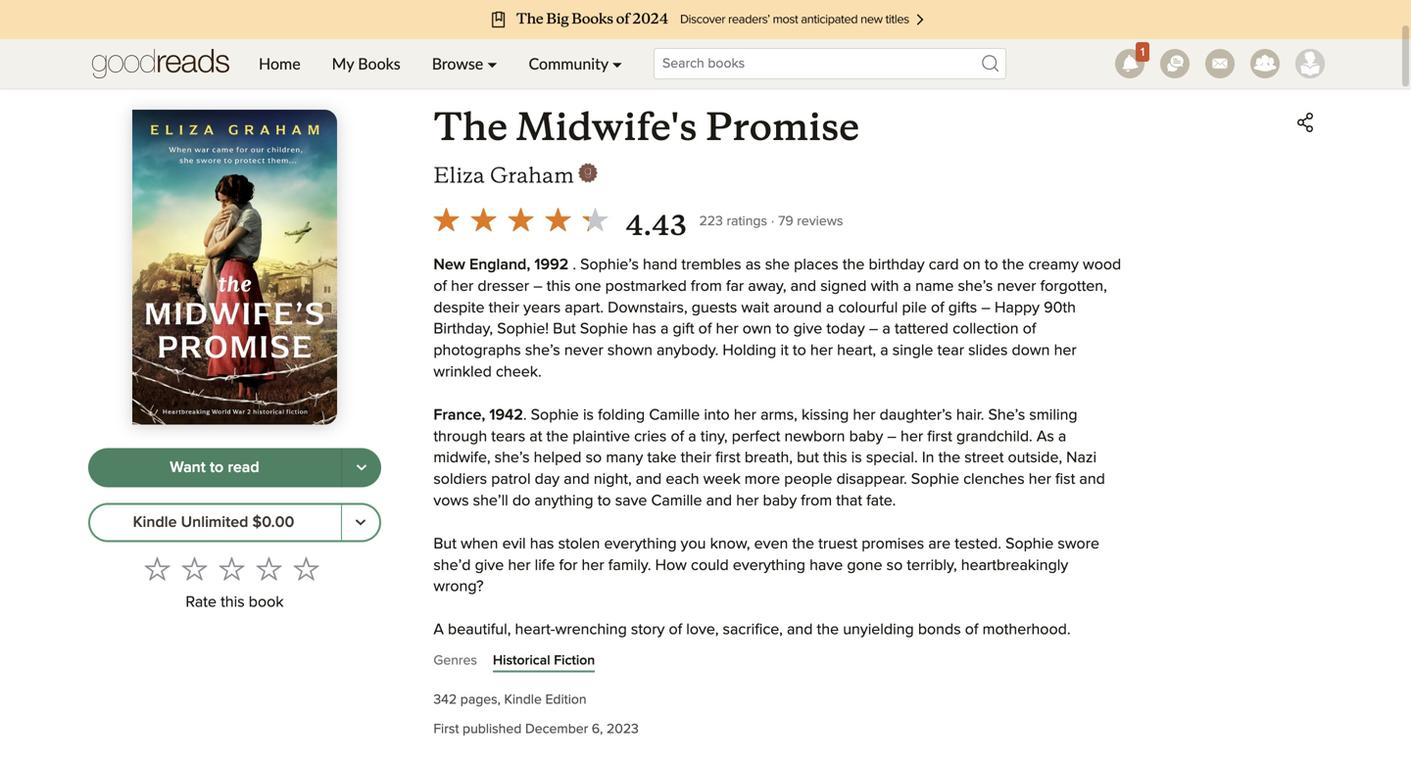Task type: locate. For each thing, give the bounding box(es) containing it.
rate 1 out of 5 image
[[145, 556, 170, 582]]

are
[[929, 537, 951, 552]]

0 vertical spatial give
[[794, 322, 823, 337]]

the
[[434, 103, 508, 151]]

hair.
[[957, 408, 985, 423]]

baby down more
[[763, 494, 797, 509]]

camille up cries
[[649, 408, 700, 423]]

she's
[[989, 408, 1026, 423]]

0 horizontal spatial has
[[530, 537, 554, 552]]

she's inside . sophie is folding camille into her arms, kissing her daughter's hair. she's smiling through tears at the plaintive cries of a tiny, perfect newborn baby – her first grandchild. as a midwife, she's helped so many take their first breath, but this is special. in the street outside, nazi soldiers patrol day and night, and each week more people disappear. sophie clenches her fist and vows she'll do anything to save camille and her baby from that fate.
[[495, 451, 530, 466]]

camille down "each"
[[651, 494, 702, 509]]

0 horizontal spatial but
[[434, 537, 457, 552]]

has inside but when evil has stolen everything you know, even the truest promises are tested. sophie swore she'd give her life for her family. how could everything have gone so terribly, heartbreakingly wrong?
[[530, 537, 554, 552]]

1 horizontal spatial kindle
[[504, 694, 542, 707]]

gone
[[847, 558, 883, 574]]

▾
[[488, 54, 498, 73], [613, 54, 623, 73]]

baby up special.
[[850, 429, 884, 445]]

but down 'apart.'
[[553, 322, 576, 337]]

she's up patrol
[[495, 451, 530, 466]]

1 horizontal spatial is
[[852, 451, 862, 466]]

never up 'happy'
[[997, 279, 1037, 295]]

give down when
[[475, 558, 504, 574]]

how
[[655, 558, 687, 574]]

trembles
[[682, 257, 742, 273]]

sacrifice,
[[723, 623, 783, 638]]

. sophie is folding camille into her arms, kissing her daughter's hair. she's smiling through tears at the plaintive cries of a tiny, perfect newborn baby – her first grandchild. as a midwife, she's helped so many take their first breath, but this is special. in the street outside, nazi soldiers patrol day and night, and each week more people disappear. sophie clenches her fist and vows she'll do anything to save camille and her baby from that fate.
[[434, 408, 1106, 509]]

home image
[[92, 39, 229, 88]]

0 vertical spatial first
[[928, 429, 953, 445]]

1 vertical spatial is
[[852, 451, 862, 466]]

for
[[559, 558, 578, 574]]

kindle unlimited $0.00 link
[[88, 503, 342, 542]]

1 horizontal spatial their
[[681, 451, 712, 466]]

0 horizontal spatial ▾
[[488, 54, 498, 73]]

to inside want to read button
[[210, 460, 224, 476]]

a left tiny,
[[688, 429, 697, 445]]

1 vertical spatial this
[[823, 451, 848, 466]]

her down today
[[811, 343, 833, 359]]

1 horizontal spatial has
[[632, 322, 657, 337]]

as
[[746, 257, 761, 273]]

1 vertical spatial everything
[[733, 558, 806, 574]]

0 vertical spatial .
[[573, 257, 576, 273]]

1 horizontal spatial so
[[887, 558, 903, 574]]

2 horizontal spatial this
[[823, 451, 848, 466]]

and
[[791, 279, 817, 295], [564, 472, 590, 488], [636, 472, 662, 488], [1080, 472, 1106, 488], [706, 494, 732, 509], [787, 623, 813, 638]]

a
[[903, 279, 912, 295], [826, 300, 835, 316], [661, 322, 669, 337], [883, 322, 891, 337], [881, 343, 889, 359], [688, 429, 697, 445], [1059, 429, 1067, 445]]

1 horizontal spatial from
[[801, 494, 832, 509]]

this down 1992
[[547, 279, 571, 295]]

has inside . sophie's hand trembles as she places the birthday card on to the creamy wood of her dresser – this one postmarked from far away, and signed with a name she's never forgotten, despite their years apart. downstairs, guests wait around a colourful pile of gifts – happy 90th birthday, sophie! but sophie has a gift of her own to give today – a tattered collection of photographs she's never shown anybody. holding it to her heart, a single tear slides down her wrinkled cheek.
[[632, 322, 657, 337]]

never down 'apart.'
[[565, 343, 604, 359]]

1 vertical spatial their
[[681, 451, 712, 466]]

. for sophie
[[523, 408, 527, 423]]

0 vertical spatial from
[[691, 279, 722, 295]]

but up she'd
[[434, 537, 457, 552]]

None search field
[[638, 48, 1023, 79]]

. up tears
[[523, 408, 527, 423]]

and down nazi
[[1080, 472, 1106, 488]]

2 vertical spatial she's
[[495, 451, 530, 466]]

england,
[[470, 257, 531, 273]]

▾ right the "browse"
[[488, 54, 498, 73]]

Search by book title or ISBN text field
[[654, 48, 1007, 79]]

1 vertical spatial give
[[475, 558, 504, 574]]

0 vertical spatial everything
[[604, 537, 677, 552]]

community
[[529, 54, 609, 73]]

gift
[[673, 322, 695, 337]]

fist
[[1056, 472, 1076, 488]]

photographs
[[434, 343, 521, 359]]

1 horizontal spatial ▾
[[613, 54, 623, 73]]

tattered
[[895, 322, 949, 337]]

she's
[[958, 279, 993, 295], [525, 343, 560, 359], [495, 451, 530, 466]]

▾ right the community
[[613, 54, 623, 73]]

0 horizontal spatial kindle
[[133, 515, 177, 531]]

1 horizontal spatial but
[[553, 322, 576, 337]]

1 horizontal spatial baby
[[850, 429, 884, 445]]

0 horizontal spatial give
[[475, 558, 504, 574]]

the up have in the right bottom of the page
[[793, 537, 815, 552]]

but
[[553, 322, 576, 337], [434, 537, 457, 552]]

swore
[[1058, 537, 1100, 552]]

1 horizontal spatial give
[[794, 322, 823, 337]]

from inside . sophie is folding camille into her arms, kissing her daughter's hair. she's smiling through tears at the plaintive cries of a tiny, perfect newborn baby – her first grandchild. as a midwife, she's helped so many take their first breath, but this is special. in the street outside, nazi soldiers patrol day and night, and each week more people disappear. sophie clenches her fist and vows she'll do anything to save camille and her baby from that fate.
[[801, 494, 832, 509]]

could
[[691, 558, 729, 574]]

– inside . sophie is folding camille into her arms, kissing her daughter's hair. she's smiling through tears at the plaintive cries of a tiny, perfect newborn baby – her first grandchild. as a midwife, she's helped so many take their first breath, but this is special. in the street outside, nazi soldiers patrol day and night, and each week more people disappear. sophie clenches her fist and vows she'll do anything to save camille and her baby from that fate.
[[888, 429, 897, 445]]

1 vertical spatial has
[[530, 537, 554, 552]]

0 vertical spatial this
[[547, 279, 571, 295]]

many
[[606, 451, 643, 466]]

france,
[[434, 408, 486, 423]]

more
[[745, 472, 781, 488]]

each
[[666, 472, 700, 488]]

. right 1992
[[573, 257, 576, 273]]

▾ for browse ▾
[[488, 54, 498, 73]]

sophie up heartbreakingly
[[1006, 537, 1054, 552]]

outside,
[[1008, 451, 1063, 466]]

0 vertical spatial so
[[586, 451, 602, 466]]

the inside but when evil has stolen everything you know, even the truest promises are tested. sophie swore she'd give her life for her family. how could everything have gone so terribly, heartbreakingly wrong?
[[793, 537, 815, 552]]

0 vertical spatial their
[[489, 300, 520, 316]]

of up down
[[1023, 322, 1037, 337]]

a right with
[[903, 279, 912, 295]]

0 vertical spatial baby
[[850, 429, 884, 445]]

0 vertical spatial never
[[997, 279, 1037, 295]]

342
[[434, 694, 457, 707]]

to left read
[[210, 460, 224, 476]]

she's down on
[[958, 279, 993, 295]]

rate this book element
[[88, 550, 381, 618]]

1 horizontal spatial everything
[[733, 558, 806, 574]]

wait
[[742, 300, 770, 316]]

0 vertical spatial but
[[553, 322, 576, 337]]

1 vertical spatial .
[[523, 408, 527, 423]]

fate.
[[867, 494, 896, 509]]

even
[[755, 537, 789, 552]]

give
[[794, 322, 823, 337], [475, 558, 504, 574]]

historical
[[493, 654, 551, 668]]

1 vertical spatial from
[[801, 494, 832, 509]]

kindle up first published december 6, 2023
[[504, 694, 542, 707]]

has down downstairs,
[[632, 322, 657, 337]]

to down night,
[[598, 494, 611, 509]]

she's down sophie!
[[525, 343, 560, 359]]

0 horizontal spatial baby
[[763, 494, 797, 509]]

0 horizontal spatial everything
[[604, 537, 677, 552]]

is up disappear.
[[852, 451, 862, 466]]

. inside . sophie's hand trembles as she places the birthday card on to the creamy wood of her dresser – this one postmarked from far away, and signed with a name she's never forgotten, despite their years apart. downstairs, guests wait around a colourful pile of gifts – happy 90th birthday, sophie! but sophie has a gift of her own to give today – a tattered collection of photographs she's never shown anybody. holding it to her heart, a single tear slides down her wrinkled cheek.
[[573, 257, 576, 273]]

her down more
[[736, 494, 759, 509]]

day
[[535, 472, 560, 488]]

1 vertical spatial kindle
[[504, 694, 542, 707]]

tear
[[938, 343, 965, 359]]

give inside but when evil has stolen everything you know, even the truest promises are tested. sophie swore she'd give her life for her family. how could everything have gone so terribly, heartbreakingly wrong?
[[475, 558, 504, 574]]

first published december 6, 2023
[[434, 723, 639, 737]]

1 vertical spatial baby
[[763, 494, 797, 509]]

1 vertical spatial she's
[[525, 343, 560, 359]]

1 vertical spatial first
[[716, 451, 741, 466]]

to inside . sophie is folding camille into her arms, kissing her daughter's hair. she's smiling through tears at the plaintive cries of a tiny, perfect newborn baby – her first grandchild. as a midwife, she's helped so many take their first breath, but this is special. in the street outside, nazi soldiers patrol day and night, and each week more people disappear. sophie clenches her fist and vows she'll do anything to save camille and her baby from that fate.
[[598, 494, 611, 509]]

kindle up rate 1 out of 5 icon
[[133, 515, 177, 531]]

0 horizontal spatial so
[[586, 451, 602, 466]]

truest
[[819, 537, 858, 552]]

0 horizontal spatial their
[[489, 300, 520, 316]]

first up in
[[928, 429, 953, 445]]

read
[[228, 460, 259, 476]]

is up plaintive
[[583, 408, 594, 423]]

rate
[[186, 595, 217, 611]]

so down plaintive
[[586, 451, 602, 466]]

ratings
[[727, 215, 768, 228]]

1 horizontal spatial this
[[547, 279, 571, 295]]

camille
[[649, 408, 700, 423], [651, 494, 702, 509]]

1 vertical spatial never
[[565, 343, 604, 359]]

– up special.
[[888, 429, 897, 445]]

eliza
[[434, 162, 485, 189]]

historical fiction link
[[493, 651, 595, 671]]

2 vertical spatial this
[[221, 595, 245, 611]]

never
[[997, 279, 1037, 295], [565, 343, 604, 359]]

rating 0 out of 5 group
[[139, 550, 325, 587]]

. inside . sophie is folding camille into her arms, kissing her daughter's hair. she's smiling through tears at the plaintive cries of a tiny, perfect newborn baby – her first grandchild. as a midwife, she's helped so many take their first breath, but this is special. in the street outside, nazi soldiers patrol day and night, and each week more people disappear. sophie clenches her fist and vows she'll do anything to save camille and her baby from that fate.
[[523, 408, 527, 423]]

– up years
[[533, 279, 543, 295]]

motherhood.
[[983, 623, 1071, 638]]

give down around
[[794, 322, 823, 337]]

first up week
[[716, 451, 741, 466]]

but inside . sophie's hand trembles as she places the birthday card on to the creamy wood of her dresser – this one postmarked from far away, and signed with a name she's never forgotten, despite their years apart. downstairs, guests wait around a colourful pile of gifts – happy 90th birthday, sophie! but sophie has a gift of her own to give today – a tattered collection of photographs she's never shown anybody. holding it to her heart, a single tear slides down her wrinkled cheek.
[[553, 322, 576, 337]]

daughter's
[[880, 408, 953, 423]]

from inside . sophie's hand trembles as she places the birthday card on to the creamy wood of her dresser – this one postmarked from far away, and signed with a name she's never forgotten, despite their years apart. downstairs, guests wait around a colourful pile of gifts – happy 90th birthday, sophie! but sophie has a gift of her own to give today – a tattered collection of photographs she's never shown anybody. holding it to her heart, a single tear slides down her wrinkled cheek.
[[691, 279, 722, 295]]

her up despite
[[451, 279, 474, 295]]

their down 'dresser'
[[489, 300, 520, 316]]

people
[[785, 472, 833, 488]]

everything down even
[[733, 558, 806, 574]]

helped
[[534, 451, 582, 466]]

from down trembles
[[691, 279, 722, 295]]

guests
[[692, 300, 738, 316]]

everything up family.
[[604, 537, 677, 552]]

1 vertical spatial but
[[434, 537, 457, 552]]

of up take
[[671, 429, 684, 445]]

browse ▾
[[432, 54, 498, 73]]

0 horizontal spatial .
[[523, 408, 527, 423]]

1 vertical spatial so
[[887, 558, 903, 574]]

single
[[893, 343, 934, 359]]

tiny,
[[701, 429, 728, 445]]

–
[[533, 279, 543, 295], [982, 300, 991, 316], [869, 322, 879, 337], [888, 429, 897, 445]]

her right for
[[582, 558, 605, 574]]

1 ▾ from the left
[[488, 54, 498, 73]]

places
[[794, 257, 839, 273]]

2 ▾ from the left
[[613, 54, 623, 73]]

so down promises on the bottom
[[887, 558, 903, 574]]

has up life
[[530, 537, 554, 552]]

home link
[[243, 39, 316, 88]]

first
[[928, 429, 953, 445], [716, 451, 741, 466]]

6,
[[592, 723, 603, 737]]

0 vertical spatial has
[[632, 322, 657, 337]]

she'll
[[473, 494, 509, 509]]

from down people
[[801, 494, 832, 509]]

and up around
[[791, 279, 817, 295]]

their up "each"
[[681, 451, 712, 466]]

1992
[[535, 257, 569, 273]]

love,
[[686, 623, 719, 638]]

this right but
[[823, 451, 848, 466]]

sophie down 'apart.'
[[580, 322, 628, 337]]

downstairs,
[[608, 300, 688, 316]]

new england, 1992
[[434, 257, 569, 273]]

0 horizontal spatial is
[[583, 408, 594, 423]]

to right on
[[985, 257, 999, 273]]

0 horizontal spatial from
[[691, 279, 722, 295]]

terribly,
[[907, 558, 957, 574]]

bonds
[[918, 623, 961, 638]]

creamy
[[1029, 257, 1079, 273]]

apart.
[[565, 300, 604, 316]]

a
[[434, 623, 444, 638]]

wrenching
[[555, 623, 627, 638]]

dresser
[[478, 279, 529, 295]]

0 horizontal spatial never
[[565, 343, 604, 359]]

night,
[[594, 472, 632, 488]]

1 horizontal spatial first
[[928, 429, 953, 445]]

this right the rate
[[221, 595, 245, 611]]

1 horizontal spatial .
[[573, 257, 576, 273]]

their inside . sophie's hand trembles as she places the birthday card on to the creamy wood of her dresser – this one postmarked from far away, and signed with a name she's never forgotten, despite their years apart. downstairs, guests wait around a colourful pile of gifts – happy 90th birthday, sophie! but sophie has a gift of her own to give today – a tattered collection of photographs she's never shown anybody. holding it to her heart, a single tear slides down her wrinkled cheek.
[[489, 300, 520, 316]]

of right "bonds"
[[965, 623, 979, 638]]

1
[[1141, 46, 1145, 58]]

books
[[358, 54, 401, 73]]

years
[[524, 300, 561, 316]]

a down the signed
[[826, 300, 835, 316]]



Task type: vqa. For each thing, say whether or not it's contained in the screenshot.
third the method: from the top of the page
no



Task type: describe. For each thing, give the bounding box(es) containing it.
arms,
[[761, 408, 798, 423]]

and down week
[[706, 494, 732, 509]]

eliza graham
[[434, 162, 574, 189]]

far
[[726, 279, 744, 295]]

kindle unlimited $0.00
[[133, 515, 294, 531]]

sophie down in
[[912, 472, 960, 488]]

4.43
[[626, 209, 688, 243]]

a right as
[[1059, 429, 1067, 445]]

collection
[[953, 322, 1019, 337]]

stolen
[[558, 537, 600, 552]]

rate 2 out of 5 image
[[182, 556, 207, 582]]

plaintive
[[573, 429, 630, 445]]

anything
[[535, 494, 594, 509]]

a right heart,
[[881, 343, 889, 359]]

sophie's
[[580, 257, 639, 273]]

this inside . sophie's hand trembles as she places the birthday card on to the creamy wood of her dresser – this one postmarked from far away, and signed with a name she's never forgotten, despite their years apart. downstairs, guests wait around a colourful pile of gifts – happy 90th birthday, sophie! but sophie has a gift of her own to give today – a tattered collection of photographs she's never shown anybody. holding it to her heart, a single tear slides down her wrinkled cheek.
[[547, 279, 571, 295]]

vows
[[434, 494, 469, 509]]

historical fiction
[[493, 654, 595, 668]]

at
[[530, 429, 543, 445]]

goodreads author image
[[578, 163, 598, 183]]

do
[[513, 494, 531, 509]]

clenches
[[964, 472, 1025, 488]]

– up collection
[[982, 300, 991, 316]]

sophie inside but when evil has stolen everything you know, even the truest promises are tested. sophie swore she'd give her life for her family. how could everything have gone so terribly, heartbreakingly wrong?
[[1006, 537, 1054, 552]]

advertisement element
[[230, 0, 1181, 70]]

tested.
[[955, 537, 1002, 552]]

away,
[[748, 279, 787, 295]]

her down daughter's at the right bottom of page
[[901, 429, 924, 445]]

browse ▾ link
[[416, 39, 513, 88]]

wrinkled
[[434, 365, 492, 380]]

card
[[929, 257, 959, 273]]

breath,
[[745, 451, 793, 466]]

she
[[765, 257, 790, 273]]

heart,
[[837, 343, 877, 359]]

but
[[797, 451, 819, 466]]

2023
[[607, 723, 639, 737]]

her down the guests
[[716, 322, 739, 337]]

you
[[681, 537, 706, 552]]

of down the "new"
[[434, 279, 447, 295]]

grandchild.
[[957, 429, 1033, 445]]

the up helped
[[547, 429, 569, 445]]

as
[[1037, 429, 1055, 445]]

rating 4.43 out of 5 image
[[428, 201, 614, 238]]

and down take
[[636, 472, 662, 488]]

postmarked
[[605, 279, 687, 295]]

▾ for community ▾
[[613, 54, 623, 73]]

heart-
[[515, 623, 555, 638]]

– down colourful
[[869, 322, 879, 337]]

new
[[434, 257, 466, 273]]

1942
[[490, 408, 523, 423]]

rate 4 out of 5 image
[[256, 556, 282, 582]]

of inside . sophie is folding camille into her arms, kissing her daughter's hair. she's smiling through tears at the plaintive cries of a tiny, perfect newborn baby – her first grandchild. as a midwife, she's helped so many take their first breath, but this is special. in the street outside, nazi soldiers patrol day and night, and each week more people disappear. sophie clenches her fist and vows she'll do anything to save camille and her baby from that fate.
[[671, 429, 684, 445]]

want to read button
[[88, 448, 342, 487]]

unyielding
[[843, 623, 914, 638]]

her down "outside,"
[[1029, 472, 1052, 488]]

birthday
[[869, 257, 925, 273]]

0 vertical spatial is
[[583, 408, 594, 423]]

to up it
[[776, 322, 790, 337]]

first
[[434, 723, 459, 737]]

the right in
[[939, 451, 961, 466]]

community ▾ link
[[513, 39, 638, 88]]

promise
[[706, 103, 860, 151]]

her down evil
[[508, 558, 531, 574]]

and inside . sophie's hand trembles as she places the birthday card on to the creamy wood of her dresser – this one postmarked from far away, and signed with a name she's never forgotten, despite their years apart. downstairs, guests wait around a colourful pile of gifts – happy 90th birthday, sophie! but sophie has a gift of her own to give today – a tattered collection of photographs she's never shown anybody. holding it to her heart, a single tear slides down her wrinkled cheek.
[[791, 279, 817, 295]]

rate 3 out of 5 image
[[219, 556, 245, 582]]

their inside . sophie is folding camille into her arms, kissing her daughter's hair. she's smiling through tears at the plaintive cries of a tiny, perfect newborn baby – her first grandchild. as a midwife, she's helped so many take their first breath, but this is special. in the street outside, nazi soldiers patrol day and night, and each week more people disappear. sophie clenches her fist and vows she'll do anything to save camille and her baby from that fate.
[[681, 451, 712, 466]]

hand
[[643, 257, 678, 273]]

that
[[837, 494, 863, 509]]

edition
[[545, 694, 587, 707]]

folding
[[598, 408, 645, 423]]

perfect
[[732, 429, 781, 445]]

1 horizontal spatial never
[[997, 279, 1037, 295]]

0 vertical spatial camille
[[649, 408, 700, 423]]

own
[[743, 322, 772, 337]]

to right it
[[793, 343, 807, 359]]

gifts
[[949, 300, 978, 316]]

special.
[[866, 451, 918, 466]]

profile image for bob builder. image
[[1296, 49, 1325, 78]]

0 vertical spatial she's
[[958, 279, 993, 295]]

down
[[1012, 343, 1050, 359]]

of right 'gift'
[[699, 322, 712, 337]]

of down "name"
[[931, 300, 945, 316]]

223 ratings and 79 reviews figure
[[700, 209, 844, 232]]

nazi
[[1067, 451, 1097, 466]]

heartbreakingly
[[961, 558, 1069, 574]]

holding
[[723, 343, 777, 359]]

a down colourful
[[883, 322, 891, 337]]

in
[[922, 451, 935, 466]]

sophie up at
[[531, 408, 579, 423]]

so inside but when evil has stolen everything you know, even the truest promises are tested. sophie swore she'd give her life for her family. how could everything have gone so terribly, heartbreakingly wrong?
[[887, 558, 903, 574]]

wrong?
[[434, 580, 484, 595]]

cries
[[634, 429, 667, 445]]

book title: the midwife's promise element
[[434, 103, 860, 151]]

0 horizontal spatial first
[[716, 451, 741, 466]]

0 horizontal spatial this
[[221, 595, 245, 611]]

of left love,
[[669, 623, 682, 638]]

her right kissing
[[853, 408, 876, 423]]

midwife,
[[434, 451, 491, 466]]

colourful
[[839, 300, 898, 316]]

genres
[[434, 654, 477, 668]]

one
[[575, 279, 601, 295]]

the up the signed
[[843, 257, 865, 273]]

today
[[827, 322, 865, 337]]

rate 5 out of 5 image
[[294, 556, 319, 582]]

but inside but when evil has stolen everything you know, even the truest promises are tested. sophie swore she'd give her life for her family. how could everything have gone so terribly, heartbreakingly wrong?
[[434, 537, 457, 552]]

happy
[[995, 300, 1040, 316]]

. for sophie's
[[573, 257, 576, 273]]

home
[[259, 54, 301, 73]]

sophie inside . sophie's hand trembles as she places the birthday card on to the creamy wood of her dresser – this one postmarked from far away, and signed with a name she's never forgotten, despite their years apart. downstairs, guests wait around a colourful pile of gifts – happy 90th birthday, sophie! but sophie has a gift of her own to give today – a tattered collection of photographs she's never shown anybody. holding it to her heart, a single tear slides down her wrinkled cheek.
[[580, 322, 628, 337]]

her up perfect
[[734, 408, 757, 423]]

90th
[[1044, 300, 1076, 316]]

her right down
[[1054, 343, 1077, 359]]

the left creamy
[[1003, 257, 1025, 273]]

smiling
[[1030, 408, 1078, 423]]

but when evil has stolen everything you know, even the truest promises are tested. sophie swore she'd give her life for her family. how could everything have gone so terribly, heartbreakingly wrong?
[[434, 537, 1100, 595]]

rate this book
[[186, 595, 284, 611]]

newborn
[[785, 429, 846, 445]]

so inside . sophie is folding camille into her arms, kissing her daughter's hair. she's smiling through tears at the plaintive cries of a tiny, perfect newborn baby – her first grandchild. as a midwife, she's helped so many take their first breath, but this is special. in the street outside, nazi soldiers patrol day and night, and each week more people disappear. sophie clenches her fist and vows she'll do anything to save camille and her baby from that fate.
[[586, 451, 602, 466]]

wood
[[1083, 257, 1122, 273]]

0 vertical spatial kindle
[[133, 515, 177, 531]]

1 vertical spatial camille
[[651, 494, 702, 509]]

slides
[[969, 343, 1008, 359]]

promises
[[862, 537, 925, 552]]

want
[[170, 460, 206, 476]]

the left unyielding
[[817, 623, 839, 638]]

my
[[332, 54, 354, 73]]

community ▾
[[529, 54, 623, 73]]

birthday,
[[434, 322, 493, 337]]

average rating of 4.43 stars. figure
[[428, 201, 700, 244]]

give inside . sophie's hand trembles as she places the birthday card on to the creamy wood of her dresser – this one postmarked from far away, and signed with a name she's never forgotten, despite their years apart. downstairs, guests wait around a colourful pile of gifts – happy 90th birthday, sophie! but sophie has a gift of her own to give today – a tattered collection of photographs she's never shown anybody. holding it to her heart, a single tear slides down her wrinkled cheek.
[[794, 322, 823, 337]]

342 pages, kindle edition
[[434, 694, 587, 707]]

cheek.
[[496, 365, 542, 380]]

223 ratings
[[700, 215, 768, 228]]

and right sacrifice,
[[787, 623, 813, 638]]

life
[[535, 558, 555, 574]]

week
[[704, 472, 741, 488]]

have
[[810, 558, 843, 574]]

evil
[[502, 537, 526, 552]]

and up anything
[[564, 472, 590, 488]]

this inside . sophie is folding camille into her arms, kissing her daughter's hair. she's smiling through tears at the plaintive cries of a tiny, perfect newborn baby – her first grandchild. as a midwife, she's helped so many take their first breath, but this is special. in the street outside, nazi soldiers patrol day and night, and each week more people disappear. sophie clenches her fist and vows she'll do anything to save camille and her baby from that fate.
[[823, 451, 848, 466]]

a left 'gift'
[[661, 322, 669, 337]]

graham
[[490, 162, 574, 189]]



